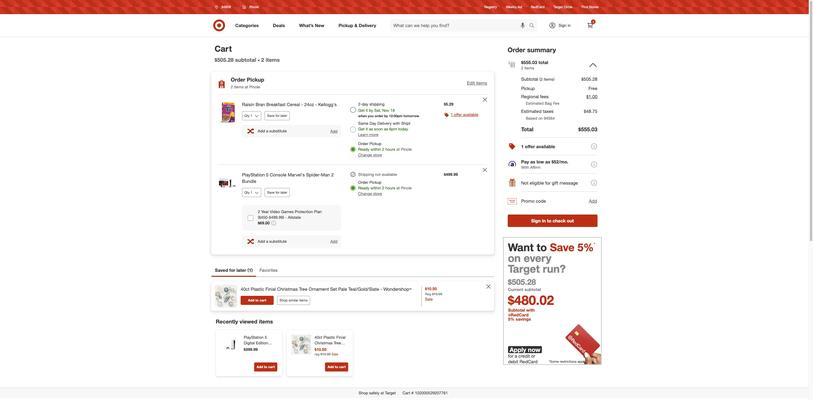 Task type: describe. For each thing, give the bounding box(es) containing it.
2 inside $555.03 total 2 items
[[522, 65, 524, 70]]

2 vertical spatial available
[[382, 172, 397, 177]]

2-day shipping get it by sat, nov 18 when you order by 12:00pm tomorrow
[[358, 102, 419, 118]]

$10.50 for $10.50 reg $15.00 sale
[[315, 347, 327, 352]]

0 vertical spatial target
[[554, 5, 563, 9]]

favorites link
[[256, 265, 281, 277]]

$399.99
[[244, 347, 258, 352]]

search
[[527, 23, 541, 29]]

save for later button for console
[[265, 188, 290, 197]]

substitute for bottom add button
[[269, 239, 287, 244]]

40ct plastic finial christmas tree ornament set pale teal/gold/slate - wondershop™ link
[[241, 286, 412, 293]]

allstate
[[288, 215, 301, 220]]

on every target run?
[[508, 252, 566, 276]]

in for sign in to check out
[[542, 218, 546, 224]]

wondershop™ inside list item
[[384, 287, 412, 292]]

sign in link
[[544, 19, 580, 32]]

94806
[[222, 5, 231, 9]]

items inside $555.03 total 2 items
[[525, 65, 535, 70]]

24oz
[[304, 102, 314, 107]]

$1.00
[[587, 94, 598, 99]]

find stores
[[582, 5, 599, 9]]

christmas for 40ct plastic finial christmas tree ornament set pale teal/gold/slate - wondershop™
[[277, 287, 298, 292]]

2 items
[[261, 57, 280, 63]]

sign in to check out
[[532, 218, 574, 224]]

2 right $505.28 subtotal
[[261, 57, 264, 63]]

promo
[[522, 198, 535, 204]]

1 within from the top
[[371, 147, 381, 152]]

weekly ad
[[506, 5, 522, 9]]

raisin
[[242, 102, 254, 107]]

- inside list item
[[381, 287, 382, 292]]

digital
[[244, 341, 255, 346]]

1 horizontal spatial available
[[463, 112, 479, 117]]

2 order pickup ready within 2 hours at pinole change store from the top
[[358, 180, 412, 196]]

save for later button for breakfast
[[265, 111, 290, 120]]

40ct plastic finial christmas tree ornament set - wondershop™ link
[[315, 335, 347, 357]]

estimated bag fee
[[526, 101, 560, 106]]

safely
[[369, 391, 380, 396]]

2 inside 2 year video games protection plan ($450-$499.99) - allstate
[[258, 209, 260, 214]]

#
[[412, 391, 414, 396]]

1 horizontal spatial on
[[539, 116, 543, 121]]

$505.28 current subtotal $480.02
[[508, 277, 554, 308]]

based on 94564
[[526, 116, 555, 121]]

for inside the apply now for a credit or debit redcard
[[508, 354, 514, 359]]

add to cart button for 40ct plastic finial christmas tree ornament set - wondershop™
[[325, 363, 348, 372]]

5 for digital
[[265, 335, 267, 340]]

2 vertical spatial save
[[550, 241, 575, 254]]

0 vertical spatial add button
[[330, 128, 338, 134]]

$48.75
[[584, 109, 598, 114]]

pinole inside order pickup 2 items at pinole
[[249, 85, 260, 89]]

1 vertical spatial by
[[384, 114, 388, 118]]

day
[[370, 121, 377, 126]]

$10.50 reg $15.00 sale
[[315, 347, 338, 356]]

$505.28 subtotal
[[215, 57, 256, 63]]

$499.99)
[[269, 215, 284, 220]]

debit
[[508, 359, 519, 365]]

cart for cart # 102000529207761
[[403, 391, 410, 396]]

ready for change store button for 2nd store pickup option from the bottom of the page
[[358, 147, 370, 152]]

spider-
[[306, 172, 321, 178]]

for down playstation 5 console marvel's spider-man 2 bundle
[[276, 190, 280, 195]]

learn
[[358, 132, 368, 137]]

offer inside cart item ready to fulfill group
[[454, 112, 462, 117]]

ornament for -
[[315, 346, 332, 351]]

christmas for 40ct plastic finial christmas tree ornament set - wondershop™
[[315, 341, 333, 346]]

affirm image
[[509, 161, 516, 167]]

get inside same day delivery with shipt get it as soon as 6pm today learn more
[[358, 127, 365, 131]]

marvel's
[[288, 172, 305, 178]]

2 add a substitute from the top
[[258, 239, 287, 244]]

playstation 5 digital edition console
[[244, 335, 268, 351]]

video
[[270, 209, 280, 214]]

shop similar items
[[280, 298, 308, 303]]

- right 24oz on the left
[[315, 102, 317, 107]]

redcard link
[[531, 5, 545, 9]]

cart item ready to fulfill group containing playstation 5 console marvel's spider-man 2 bundle
[[212, 165, 494, 255]]

1 vertical spatial offer
[[525, 144, 535, 149]]

- left 24oz on the left
[[301, 102, 303, 107]]

same day delivery with shipt get it as soon as 6pm today learn more
[[358, 121, 411, 137]]

apply
[[510, 346, 527, 354]]

pay as low as $52/mo. with affirm
[[522, 159, 569, 170]]

2 down stores
[[593, 20, 594, 23]]

for left "gift"
[[546, 180, 551, 186]]

categories link
[[231, 19, 266, 32]]

to inside 40ct plastic finial christmas tree ornament set pale teal/gold/slate - wondershop™ list item
[[256, 298, 259, 303]]

items)
[[544, 77, 555, 82]]

you
[[368, 114, 374, 118]]

40ct plastic finial christmas tree ornament set pale teal/gold/slate - wondershop&#8482; image
[[215, 285, 237, 308]]

bag
[[545, 101, 552, 106]]

2 vertical spatial later
[[237, 268, 246, 273]]

sign for sign in
[[559, 23, 567, 28]]

order down shipping
[[358, 180, 369, 185]]

$480.02
[[508, 293, 554, 308]]

at inside order pickup 2 items at pinole
[[245, 85, 248, 89]]

40ct for 40ct plastic finial christmas tree ornament set - wondershop™
[[315, 335, 323, 340]]

viewed
[[240, 318, 258, 325]]

2 down 'shipping not available'
[[382, 186, 384, 190]]

save for later for console
[[267, 190, 287, 195]]

not eligible for gift message
[[522, 180, 578, 186]]

not
[[375, 172, 381, 177]]

what's new
[[299, 22, 325, 28]]

delivery for &
[[359, 22, 376, 28]]

low
[[537, 159, 544, 165]]

order down learn
[[358, 141, 369, 146]]

affirm image
[[508, 160, 517, 169]]

playstation for playstation 5 console marvel's spider-man 2 bundle
[[242, 172, 265, 178]]

find stores link
[[582, 5, 599, 9]]

1 vertical spatial a
[[266, 239, 268, 244]]

run?
[[543, 263, 566, 276]]

subtotal with
[[508, 308, 536, 313]]

2 link
[[584, 19, 597, 32]]

console inside "playstation 5 digital edition console"
[[244, 346, 258, 351]]

order
[[375, 114, 383, 118]]

playstation 5 console marvel's spider-man 2 bundle link
[[242, 172, 341, 185]]

store for change store button for 2nd store pickup option from the bottom of the page
[[373, 153, 382, 157]]

protection
[[295, 209, 313, 214]]

with
[[522, 165, 529, 170]]

2 inside order pickup 2 items at pinole
[[231, 85, 233, 89]]

bran
[[256, 102, 265, 107]]

2 vertical spatial target
[[385, 391, 396, 396]]

bundle
[[242, 179, 256, 184]]

finial for 40ct plastic finial christmas tree ornament set - wondershop™
[[337, 335, 346, 340]]

pale
[[338, 287, 347, 292]]

a inside the apply now for a credit or debit redcard
[[515, 354, 517, 359]]

1 vertical spatial redcard
[[511, 313, 529, 318]]

estimated taxes
[[522, 109, 554, 114]]

add to cart for add to cart button on top of viewed
[[248, 298, 266, 303]]

nov
[[382, 108, 389, 113]]

40ct plastic finial christmas tree ornament set - wondershop™
[[315, 335, 346, 357]]

2-
[[358, 102, 362, 107]]

at down "6pm"
[[397, 147, 400, 152]]

1 horizontal spatial 5%
[[578, 241, 594, 254]]

5 for console
[[266, 172, 269, 178]]

teal/gold/slate
[[348, 287, 379, 292]]

0 vertical spatial a
[[266, 129, 268, 133]]

2 within from the top
[[371, 186, 381, 190]]

console inside playstation 5 console marvel's spider-man 2 bundle
[[270, 172, 287, 178]]

eligible
[[530, 180, 544, 186]]

order inside order pickup 2 items at pinole
[[231, 76, 245, 83]]

40ct for 40ct plastic finial christmas tree ornament set pale teal/gold/slate - wondershop™
[[241, 287, 250, 292]]

hours for 2nd store pickup option from the bottom of the page
[[386, 147, 395, 152]]

shipping not available
[[358, 172, 397, 177]]

games
[[281, 209, 294, 214]]

store for change store button corresponding to second store pickup option from the top of the page
[[373, 191, 382, 196]]

shop for shop safely at target
[[359, 391, 368, 396]]

plan
[[314, 209, 322, 214]]

for right saved
[[229, 268, 235, 273]]

cereal
[[287, 102, 300, 107]]

1 order pickup ready within 2 hours at pinole change store from the top
[[358, 141, 412, 157]]

1 horizontal spatial 1 offer available button
[[508, 138, 598, 156]]

cart for cart
[[215, 44, 232, 54]]

soon
[[374, 127, 383, 131]]

regional fees
[[522, 94, 549, 99]]

1 add a substitute from the top
[[258, 129, 287, 133]]

*
[[594, 242, 596, 247]]

0 horizontal spatial 1
[[249, 268, 251, 273]]

add inside 40ct plastic finial christmas tree ornament set pale teal/gold/slate - wondershop™ list item
[[248, 298, 255, 303]]

weekly
[[506, 5, 517, 9]]

(
[[248, 268, 249, 273]]

as right low
[[546, 159, 551, 165]]

deals link
[[268, 19, 292, 32]]

items inside dropdown button
[[476, 80, 487, 86]]

based
[[526, 116, 537, 121]]

items inside order pickup 2 items at pinole
[[234, 85, 244, 89]]

save for console
[[267, 190, 275, 195]]

to right want
[[537, 241, 547, 254]]

*some restrictions apply.
[[549, 360, 587, 364]]

redcard inside the apply now for a credit or debit redcard
[[520, 359, 538, 365]]

recently
[[216, 318, 238, 325]]

Service plan checkbox
[[248, 215, 253, 221]]

change store button for 2nd store pickup option from the bottom of the page
[[358, 152, 382, 158]]

pickup & delivery link
[[334, 19, 383, 32]]

1 offer available inside 1 offer available button
[[522, 144, 556, 149]]

plastic for 40ct plastic finial christmas tree ornament set - wondershop™
[[324, 335, 335, 340]]

subtotal for subtotal (2 items)
[[522, 76, 539, 82]]

target inside on every target run?
[[508, 263, 540, 276]]

estimated for estimated taxes
[[522, 109, 542, 114]]

same
[[358, 121, 369, 126]]

raisin bran breakfast cereal - 24oz - kellogg's
[[242, 102, 337, 107]]

0 horizontal spatial subtotal
[[235, 57, 256, 63]]

similar
[[289, 298, 298, 303]]

subtotal for subtotal with
[[508, 308, 525, 313]]

0 vertical spatial 1 offer available button
[[451, 112, 479, 118]]

shipt
[[401, 121, 411, 126]]

more
[[369, 132, 379, 137]]

40ct plastic finial christmas tree ornament set pale teal/gold/slate - wondershop™ list item
[[211, 282, 494, 311]]

pickup left the &
[[339, 22, 353, 28]]

target circle
[[554, 5, 573, 9]]

5% savings
[[508, 317, 531, 322]]



Task type: locate. For each thing, give the bounding box(es) containing it.
102000529207761
[[415, 391, 448, 396]]

sale inside $10.50 reg $15.00 sale
[[332, 352, 338, 356]]

restrictions
[[560, 360, 577, 364]]

at
[[245, 85, 248, 89], [397, 147, 400, 152], [397, 186, 400, 190], [381, 391, 384, 396]]

0 vertical spatial order pickup ready within 2 hours at pinole change store
[[358, 141, 412, 157]]

1 horizontal spatial cart
[[268, 365, 275, 369]]

$555.03 down order summary
[[522, 60, 538, 65]]

shipping
[[358, 172, 374, 177]]

substitute for top add button
[[269, 129, 287, 133]]

set inside the 40ct plastic finial christmas tree ornament set - wondershop™
[[334, 346, 340, 351]]

1 horizontal spatial with
[[526, 308, 535, 313]]

want
[[508, 241, 534, 254]]

in inside button
[[542, 218, 546, 224]]

0 vertical spatial subtotal
[[235, 57, 256, 63]]

christmas inside list item
[[277, 287, 298, 292]]

0 vertical spatial add a substitute
[[258, 129, 287, 133]]

1 vertical spatial subtotal
[[508, 308, 525, 313]]

0 vertical spatial store
[[373, 153, 382, 157]]

ornament inside list item
[[309, 287, 329, 292]]

2 horizontal spatial target
[[554, 5, 563, 9]]

0 horizontal spatial christmas
[[277, 287, 298, 292]]

edit items
[[467, 80, 487, 86]]

1 offer available button down $5.29
[[451, 112, 479, 118]]

check
[[553, 218, 566, 224]]

get up "when"
[[358, 108, 365, 113]]

sale for $10.50 reg $15.00 sale
[[425, 297, 433, 302]]

(2
[[540, 77, 543, 82]]

1 horizontal spatial delivery
[[378, 121, 392, 126]]

$10.50 inside $10.50 reg $15.00 sale
[[315, 347, 327, 352]]

playstation 5 digital edition console image
[[221, 335, 240, 355], [221, 335, 240, 355]]

pinole inside "dropdown button"
[[250, 5, 259, 9]]

set inside 40ct plastic finial christmas tree ornament set pale teal/gold/slate - wondershop™ link
[[330, 287, 337, 292]]

1 horizontal spatial $10.50
[[425, 287, 437, 291]]

40ct down "("
[[241, 287, 250, 292]]

add to cart button for playstation 5 digital edition console
[[254, 363, 277, 372]]

edition
[[256, 341, 268, 346]]

later down raisin bran breakfast cereal - 24oz - kellogg's
[[281, 114, 287, 118]]

gift
[[552, 180, 559, 186]]

circle
[[564, 5, 573, 9]]

tree inside list item
[[299, 287, 308, 292]]

0 vertical spatial store pickup radio
[[350, 147, 356, 152]]

0 vertical spatial plastic
[[251, 287, 264, 292]]

apply now button
[[508, 346, 542, 354]]

on inside on every target run?
[[508, 252, 521, 265]]

0 horizontal spatial cart
[[215, 44, 232, 54]]

save for breakfast
[[267, 114, 275, 118]]

redcard down '$480.02'
[[511, 313, 529, 318]]

1 vertical spatial in
[[542, 218, 546, 224]]

2 change store button from the top
[[358, 191, 382, 197]]

within down 'shipping not available'
[[371, 186, 381, 190]]

subtotal inside '$505.28 current subtotal $480.02'
[[525, 287, 541, 293]]

0 vertical spatial 1
[[451, 112, 453, 117]]

hours down "6pm"
[[386, 147, 395, 152]]

2 cart item ready to fulfill group from the top
[[212, 165, 494, 255]]

1 hours from the top
[[386, 147, 395, 152]]

ornament up reg
[[315, 346, 332, 351]]

$505.28 for $505.28 current subtotal $480.02
[[508, 277, 536, 287]]

- down games
[[285, 215, 287, 220]]

deals
[[273, 22, 285, 28]]

1 vertical spatial hours
[[386, 186, 395, 190]]

as left "6pm"
[[384, 127, 388, 131]]

0 horizontal spatial add to cart
[[248, 298, 266, 303]]

sale right reg
[[332, 352, 338, 356]]

1 vertical spatial order pickup ready within 2 hours at pinole change store
[[358, 180, 412, 196]]

playstation 5 console marvel&#39;s spider-man 2 bundle image
[[216, 172, 239, 194]]

order up $555.03 total 2 items
[[508, 46, 526, 54]]

get
[[358, 108, 365, 113], [358, 127, 365, 131]]

0 vertical spatial cart
[[215, 44, 232, 54]]

2 hours from the top
[[386, 186, 395, 190]]

code
[[536, 198, 546, 204]]

categories
[[235, 22, 259, 28]]

change store button for second store pickup option from the top of the page
[[358, 191, 382, 197]]

$555.03 inside $555.03 total 2 items
[[522, 60, 538, 65]]

2 change from the top
[[358, 191, 372, 196]]

in left check
[[542, 218, 546, 224]]

1 vertical spatial sign
[[532, 218, 541, 224]]

raisin bran breakfast cereal - 24oz - kellogg's image
[[216, 101, 239, 124]]

1 vertical spatial on
[[508, 252, 521, 265]]

shop left safely
[[359, 391, 368, 396]]

as up "affirm"
[[531, 159, 536, 165]]

tree for pale
[[299, 287, 308, 292]]

set for pale
[[330, 287, 337, 292]]

day
[[362, 102, 369, 107]]

change store button up shipping
[[358, 152, 382, 158]]

add to cart for add to cart button for 40ct plastic finial christmas tree ornament set - wondershop™
[[328, 365, 346, 369]]

finial
[[266, 287, 276, 292], [337, 335, 346, 340]]

$505.28 inside '$505.28 current subtotal $480.02'
[[508, 277, 536, 287]]

save up video
[[267, 190, 275, 195]]

for down breakfast
[[276, 114, 280, 118]]

1 horizontal spatial target
[[508, 263, 540, 276]]

2 store pickup radio from the top
[[350, 185, 356, 191]]

save for later for breakfast
[[267, 114, 287, 118]]

in down circle
[[568, 23, 571, 28]]

- inside the 40ct plastic finial christmas tree ornament set - wondershop™
[[341, 346, 342, 351]]

0 vertical spatial save for later button
[[265, 111, 290, 120]]

1 offer available down $5.29
[[451, 112, 479, 117]]

to inside $399.99 add to cart
[[264, 365, 267, 369]]

1 offer available up low
[[522, 144, 556, 149]]

finial inside list item
[[266, 287, 276, 292]]

1 offer available button up $52/mo.
[[508, 138, 598, 156]]

40ct
[[241, 287, 250, 292], [315, 335, 323, 340]]

0 vertical spatial substitute
[[269, 129, 287, 133]]

apply now for a credit or debit redcard
[[508, 346, 541, 365]]

with up "6pm"
[[393, 121, 400, 126]]

cart # 102000529207761
[[403, 391, 448, 396]]

$15.00 for $10.50 reg $15.00 sale
[[321, 352, 331, 356]]

0 horizontal spatial 1 offer available button
[[451, 112, 479, 118]]

store up 'shipping not available'
[[373, 153, 382, 157]]

sign down the target circle link
[[559, 23, 567, 28]]

with up savings
[[526, 308, 535, 313]]

playstation up digital
[[244, 335, 264, 340]]

today
[[398, 127, 408, 131]]

0 vertical spatial ready
[[358, 147, 370, 152]]

1 it from the top
[[366, 108, 368, 113]]

cart item ready to fulfill group containing raisin bran breakfast cereal - 24oz - kellogg's
[[212, 95, 494, 165]]

sale inside $10.50 reg $15.00 sale
[[425, 297, 433, 302]]

as down day
[[369, 127, 373, 131]]

substitute down $69.00
[[269, 239, 287, 244]]

available
[[463, 112, 479, 117], [537, 144, 556, 149], [382, 172, 397, 177]]

$15.00 inside $10.50 reg $15.00 sale
[[432, 292, 442, 296]]

christmas up similar
[[277, 287, 298, 292]]

save up run?
[[550, 241, 575, 254]]

0 horizontal spatial 5%
[[508, 317, 515, 322]]

0 vertical spatial $505.28
[[215, 57, 234, 63]]

delivery for day
[[378, 121, 392, 126]]

it down day
[[366, 108, 368, 113]]

2 inside playstation 5 console marvel's spider-man 2 bundle
[[331, 172, 334, 178]]

by down the nov
[[384, 114, 388, 118]]

playstation for playstation 5 digital edition console
[[244, 335, 264, 340]]

2 horizontal spatial 1
[[522, 144, 524, 149]]

later for console
[[281, 190, 287, 195]]

every
[[524, 252, 552, 265]]

0 horizontal spatial plastic
[[251, 287, 264, 292]]

0 vertical spatial in
[[568, 23, 571, 28]]

0 vertical spatial change store button
[[358, 152, 382, 158]]

0 horizontal spatial shop
[[280, 298, 288, 303]]

out
[[567, 218, 574, 224]]

later left "("
[[237, 268, 246, 273]]

1 vertical spatial tree
[[334, 341, 341, 346]]

- right teal/gold/slate
[[381, 287, 382, 292]]

1 get from the top
[[358, 108, 365, 113]]

0 vertical spatial by
[[369, 108, 373, 113]]

$10.50
[[425, 287, 437, 291], [315, 347, 327, 352]]

1 vertical spatial set
[[334, 346, 340, 351]]

within down more
[[371, 147, 381, 152]]

change for second store pickup option from the top of the page
[[358, 191, 372, 196]]

ready down learn
[[358, 147, 370, 152]]

to down edition
[[264, 365, 267, 369]]

1 offer available inside cart item ready to fulfill group
[[451, 112, 479, 117]]

0 vertical spatial $15.00
[[432, 292, 442, 296]]

pickup & delivery
[[339, 22, 376, 28]]

sign inside sign in link
[[559, 23, 567, 28]]

saved
[[215, 268, 228, 273]]

pickup down more
[[370, 141, 382, 146]]

0 vertical spatial christmas
[[277, 287, 298, 292]]

console left marvel's
[[270, 172, 287, 178]]

order down $505.28 subtotal
[[231, 76, 245, 83]]

5 inside playstation 5 console marvel's spider-man 2 bundle
[[266, 172, 269, 178]]

later down playstation 5 console marvel's spider-man 2 bundle
[[281, 190, 287, 195]]

hours for second store pickup option from the top of the page
[[386, 186, 395, 190]]

set for -
[[334, 346, 340, 351]]

0 vertical spatial add to cart
[[248, 298, 266, 303]]

affirm
[[531, 165, 541, 170]]

by up you
[[369, 108, 373, 113]]

playstation inside "playstation 5 digital edition console"
[[244, 335, 264, 340]]

year
[[261, 209, 269, 214]]

2 horizontal spatial available
[[537, 144, 556, 149]]

cart for add to cart button for 40ct plastic finial christmas tree ornament set - wondershop™
[[339, 365, 346, 369]]

cart for add to cart button on top of viewed
[[260, 298, 266, 303]]

1 substitute from the top
[[269, 129, 287, 133]]

0 vertical spatial tree
[[299, 287, 308, 292]]

$555.03 down $48.75
[[579, 126, 598, 133]]

1 vertical spatial add button
[[589, 198, 598, 205]]

40ct inside list item
[[241, 287, 250, 292]]

2 substitute from the top
[[269, 239, 287, 244]]

estimated for estimated bag fee
[[526, 101, 544, 106]]

sign in
[[559, 23, 571, 28]]

0 horizontal spatial $505.28
[[215, 57, 234, 63]]

estimated down regional fees
[[526, 101, 544, 106]]

with inside same day delivery with shipt get it as soon as 6pm today learn more
[[393, 121, 400, 126]]

add to cart down $10.50 reg $15.00 sale
[[328, 365, 346, 369]]

pickup up "regional"
[[522, 86, 535, 91]]

to down $10.50 reg $15.00 sale
[[335, 365, 338, 369]]

it inside 2-day shipping get it by sat, nov 18 when you order by 12:00pm tomorrow
[[366, 108, 368, 113]]

$10.50 for $10.50 reg $15.00 sale
[[425, 287, 437, 291]]

add inside $399.99 add to cart
[[257, 365, 263, 369]]

finial for 40ct plastic finial christmas tree ornament set pale teal/gold/slate - wondershop™
[[266, 287, 276, 292]]

console down digital
[[244, 346, 258, 351]]

$505.28 for $505.28 subtotal
[[215, 57, 234, 63]]

1 vertical spatial later
[[281, 190, 287, 195]]

0 horizontal spatial sale
[[332, 352, 338, 356]]

0 horizontal spatial on
[[508, 252, 521, 265]]

items inside button
[[299, 298, 308, 303]]

add to cart button down $10.50 reg $15.00 sale
[[325, 363, 348, 372]]

delivery up soon
[[378, 121, 392, 126]]

- right $10.50 reg $15.00 sale
[[341, 346, 342, 351]]

cart down 'playstation 5 digital edition console' 'link'
[[268, 365, 275, 369]]

save for later button down playstation 5 console marvel's spider-man 2 bundle
[[265, 188, 290, 197]]

cart left #
[[403, 391, 410, 396]]

ready for change store button corresponding to second store pickup option from the top of the page
[[358, 186, 370, 190]]

playstation inside playstation 5 console marvel's spider-man 2 bundle
[[242, 172, 265, 178]]

tree up $10.50 reg $15.00 sale
[[334, 341, 341, 346]]

0 vertical spatial set
[[330, 287, 337, 292]]

$399.99 add to cart
[[244, 347, 275, 369]]

what's new link
[[294, 19, 332, 32]]

free
[[589, 86, 598, 91]]

ready down shipping
[[358, 186, 370, 190]]

favorites
[[260, 268, 278, 273]]

1 horizontal spatial finial
[[337, 335, 346, 340]]

0 vertical spatial 1 offer available
[[451, 112, 479, 117]]

sign for sign in to check out
[[532, 218, 541, 224]]

1 horizontal spatial 40ct
[[315, 335, 323, 340]]

0 vertical spatial delivery
[[359, 22, 376, 28]]

0 vertical spatial shop
[[280, 298, 288, 303]]

What can we help you find? suggestions appear below search field
[[390, 19, 531, 32]]

cart item ready to fulfill group
[[212, 95, 494, 165], [212, 165, 494, 255]]

registry link
[[485, 5, 497, 9]]

1 store pickup radio from the top
[[350, 147, 356, 152]]

0 vertical spatial subtotal
[[522, 76, 539, 82]]

shop safely at target
[[359, 391, 396, 396]]

order pickup ready within 2 hours at pinole change store down more
[[358, 141, 412, 157]]

cart up recently viewed items
[[260, 298, 266, 303]]

0 vertical spatial playstation
[[242, 172, 265, 178]]

- inside 2 year video games protection plan ($450-$499.99) - allstate
[[285, 215, 287, 220]]

kellogg's
[[318, 102, 337, 107]]

2 year video games protection plan ($450-$499.99) - allstate
[[258, 209, 322, 220]]

shop for shop similar items
[[280, 298, 288, 303]]

pickup down 'shipping not available'
[[370, 180, 382, 185]]

0 vertical spatial on
[[539, 116, 543, 121]]

at down 'shipping not available'
[[397, 186, 400, 190]]

0 vertical spatial available
[[463, 112, 479, 117]]

1 vertical spatial $505.28
[[582, 76, 598, 82]]

1 save for later from the top
[[267, 114, 287, 118]]

$15.00 for $10.50 reg $15.00 sale
[[432, 292, 442, 296]]

1 down $5.29
[[451, 112, 453, 117]]

sign in to check out button
[[508, 215, 598, 227]]

finial down favorites link
[[266, 287, 276, 292]]

1 store from the top
[[373, 153, 382, 157]]

40ct up $10.50 reg $15.00 sale
[[315, 335, 323, 340]]

None radio
[[350, 107, 356, 113], [350, 127, 356, 133], [350, 107, 356, 113], [350, 127, 356, 133]]

0 vertical spatial $10.50
[[425, 287, 437, 291]]

40ct inside the 40ct plastic finial christmas tree ornament set - wondershop™
[[315, 335, 323, 340]]

1 horizontal spatial offer
[[525, 144, 535, 149]]

1 vertical spatial sale
[[332, 352, 338, 356]]

2 store from the top
[[373, 191, 382, 196]]

redcard right the ad
[[531, 5, 545, 9]]

wondershop™ inside the 40ct plastic finial christmas tree ornament set - wondershop™
[[315, 352, 339, 357]]

sale
[[425, 297, 433, 302], [332, 352, 338, 356]]

for left credit
[[508, 354, 514, 359]]

hours
[[386, 147, 395, 152], [386, 186, 395, 190]]

cart down the 40ct plastic finial christmas tree ornament set - wondershop™ link
[[339, 365, 346, 369]]

$505.28 for $505.28
[[582, 76, 598, 82]]

to left check
[[547, 218, 552, 224]]

later for breakfast
[[281, 114, 287, 118]]

1 save for later button from the top
[[265, 111, 290, 120]]

2 vertical spatial $505.28
[[508, 277, 536, 287]]

0 horizontal spatial offer
[[454, 112, 462, 117]]

tree for -
[[334, 341, 341, 346]]

set
[[330, 287, 337, 292], [334, 346, 340, 351]]

ornament for pale
[[309, 287, 329, 292]]

2 up raisin bran breakfast cereal - 24oz - kellogg's image at the top left of the page
[[231, 85, 233, 89]]

shop inside button
[[280, 298, 288, 303]]

1 cart item ready to fulfill group from the top
[[212, 95, 494, 165]]

add to cart inside 40ct plastic finial christmas tree ornament set pale teal/gold/slate - wondershop™ list item
[[248, 298, 266, 303]]

regional
[[522, 94, 539, 99]]

$555.03 for $555.03 total 2 items
[[522, 60, 538, 65]]

sale for $10.50 reg $15.00 sale
[[332, 352, 338, 356]]

2 up subtotal (2 items) on the right of the page
[[522, 65, 524, 70]]

1 vertical spatial 5
[[265, 335, 267, 340]]

finial inside the 40ct plastic finial christmas tree ornament set - wondershop™
[[337, 335, 346, 340]]

ornament left pale
[[309, 287, 329, 292]]

1 vertical spatial shop
[[359, 391, 368, 396]]

5 inside "playstation 5 digital edition console"
[[265, 335, 267, 340]]

1 horizontal spatial 1 offer available
[[522, 144, 556, 149]]

playstation
[[242, 172, 265, 178], [244, 335, 264, 340]]

change up shipping
[[358, 153, 372, 157]]

cart
[[215, 44, 232, 54], [403, 391, 410, 396]]

at right safely
[[381, 391, 384, 396]]

sign inside sign in to check out button
[[532, 218, 541, 224]]

0 vertical spatial finial
[[266, 287, 276, 292]]

2 get from the top
[[358, 127, 365, 131]]

1 change store button from the top
[[358, 152, 382, 158]]

get up learn
[[358, 127, 365, 131]]

0 horizontal spatial $15.00
[[321, 352, 331, 356]]

0 horizontal spatial 1 offer available
[[451, 112, 479, 117]]

plastic for 40ct plastic finial christmas tree ornament set pale teal/gold/slate - wondershop™
[[251, 287, 264, 292]]

delivery inside same day delivery with shipt get it as soon as 6pm today learn more
[[378, 121, 392, 126]]

1 vertical spatial save
[[267, 190, 275, 195]]

None radio
[[350, 172, 356, 177]]

1 change from the top
[[358, 153, 372, 157]]

0 vertical spatial save for later
[[267, 114, 287, 118]]

1 left favorites
[[249, 268, 251, 273]]

a down breakfast
[[266, 129, 268, 133]]

edit
[[467, 80, 475, 86]]

order
[[508, 46, 526, 54], [231, 76, 245, 83], [358, 141, 369, 146], [358, 180, 369, 185]]

save for later button down breakfast
[[265, 111, 290, 120]]

2 vertical spatial add button
[[330, 239, 338, 244]]

$555.03
[[522, 60, 538, 65], [579, 126, 598, 133]]

2 save for later button from the top
[[265, 188, 290, 197]]

target left circle
[[554, 5, 563, 9]]

total
[[539, 60, 549, 65]]

credit
[[519, 354, 530, 359]]

0 horizontal spatial in
[[542, 218, 546, 224]]

cart inside $399.99 add to cart
[[268, 365, 275, 369]]

save for later down playstation 5 console marvel's spider-man 2 bundle
[[267, 190, 287, 195]]

2 it from the top
[[366, 127, 368, 131]]

change for 2nd store pickup option from the bottom of the page
[[358, 153, 372, 157]]

plastic inside 40ct plastic finial christmas tree ornament set pale teal/gold/slate - wondershop™ link
[[251, 287, 264, 292]]

cart up $505.28 subtotal
[[215, 44, 232, 54]]

$5.29
[[444, 102, 454, 107]]

redcard down apply now button
[[520, 359, 538, 365]]

plastic
[[251, 287, 264, 292], [324, 335, 335, 340]]

save for later button
[[265, 111, 290, 120], [265, 188, 290, 197]]

1 horizontal spatial $15.00
[[432, 292, 442, 296]]

order pickup ready within 2 hours at pinole change store down not
[[358, 180, 412, 196]]

by
[[369, 108, 373, 113], [384, 114, 388, 118]]

to
[[547, 218, 552, 224], [537, 241, 547, 254], [256, 298, 259, 303], [264, 365, 267, 369], [335, 365, 338, 369]]

1 vertical spatial console
[[244, 346, 258, 351]]

0 vertical spatial sign
[[559, 23, 567, 28]]

ornament inside the 40ct plastic finial christmas tree ornament set - wondershop™
[[315, 346, 332, 351]]

2 save for later from the top
[[267, 190, 287, 195]]

add to cart button down '$399.99' at the left
[[254, 363, 277, 372]]

add to cart button up viewed
[[241, 296, 274, 305]]

or
[[531, 354, 536, 359]]

cart inside 40ct plastic finial christmas tree ornament set pale teal/gold/slate - wondershop™ list item
[[260, 298, 266, 303]]

$10.50 inside $10.50 reg $15.00 sale
[[425, 287, 437, 291]]

1 vertical spatial with
[[526, 308, 535, 313]]

subtotal up order pickup 2 items at pinole
[[235, 57, 256, 63]]

1 vertical spatial change store button
[[358, 191, 382, 197]]

$555.03 for $555.03
[[579, 126, 598, 133]]

1 vertical spatial estimated
[[522, 109, 542, 114]]

0 vertical spatial 5
[[266, 172, 269, 178]]

in for sign in
[[568, 23, 571, 28]]

$15.00
[[432, 292, 442, 296], [321, 352, 331, 356]]

pickup inside order pickup 2 items at pinole
[[247, 76, 264, 83]]

add a substitute down breakfast
[[258, 129, 287, 133]]

subtotal up 5% savings
[[508, 308, 525, 313]]

on down estimated taxes
[[539, 116, 543, 121]]

1 vertical spatial 1
[[522, 144, 524, 149]]

40ct plastic finial christmas tree ornament set - wondershop™ image
[[292, 335, 311, 355], [292, 335, 311, 355]]

on
[[539, 116, 543, 121], [508, 252, 521, 265]]

$15.00 inside $10.50 reg $15.00 sale
[[321, 352, 331, 356]]

christmas inside the 40ct plastic finial christmas tree ornament set - wondershop™
[[315, 341, 333, 346]]

order pickup ready within 2 hours at pinole change store
[[358, 141, 412, 157], [358, 180, 412, 196]]

40ct plastic finial christmas tree ornament set pale teal/gold/slate - wondershop™
[[241, 287, 412, 292]]

2 right man
[[331, 172, 334, 178]]

2 down same day delivery with shipt get it as soon as 6pm today learn more
[[382, 147, 384, 152]]

get inside 2-day shipping get it by sat, nov 18 when you order by 12:00pm tomorrow
[[358, 108, 365, 113]]

1 vertical spatial delivery
[[378, 121, 392, 126]]

2 horizontal spatial cart
[[339, 365, 346, 369]]

1 vertical spatial change
[[358, 191, 372, 196]]

tree inside the 40ct plastic finial christmas tree ornament set - wondershop™
[[334, 341, 341, 346]]

subtotal right current
[[525, 287, 541, 293]]

what's
[[299, 22, 314, 28]]

a down $69.00
[[266, 239, 268, 244]]

saved for later ( 1 )
[[215, 268, 253, 273]]

1 vertical spatial save for later button
[[265, 188, 290, 197]]

1 vertical spatial christmas
[[315, 341, 333, 346]]

1 horizontal spatial by
[[384, 114, 388, 118]]

1 vertical spatial add to cart
[[328, 365, 346, 369]]

Store pickup radio
[[350, 147, 356, 152], [350, 185, 356, 191]]

pinole
[[250, 5, 259, 9], [249, 85, 260, 89], [401, 147, 412, 152], [401, 186, 412, 190]]

1 horizontal spatial sign
[[559, 23, 567, 28]]

total
[[522, 126, 534, 133]]

$10.50 reg $15.00 sale
[[425, 287, 442, 302]]

1 ready from the top
[[358, 147, 370, 152]]

1 vertical spatial save for later
[[267, 190, 287, 195]]

for
[[276, 114, 280, 118], [546, 180, 551, 186], [276, 190, 280, 195], [229, 268, 235, 273], [508, 354, 514, 359]]

2 ready from the top
[[358, 186, 370, 190]]

94806 button
[[211, 2, 237, 12]]

apply.
[[578, 360, 587, 364]]

1 horizontal spatial $505.28
[[508, 277, 536, 287]]

0 horizontal spatial by
[[369, 108, 373, 113]]

2 vertical spatial redcard
[[520, 359, 538, 365]]

plastic inside the 40ct plastic finial christmas tree ornament set - wondershop™
[[324, 335, 335, 340]]

to up viewed
[[256, 298, 259, 303]]

it inside same day delivery with shipt get it as soon as 6pm today learn more
[[366, 127, 368, 131]]

tomorrow
[[404, 114, 419, 118]]

finial up $10.50 reg $15.00 sale
[[337, 335, 346, 340]]

1 vertical spatial 40ct
[[315, 335, 323, 340]]

want to save 5% *
[[508, 241, 596, 254]]

sat,
[[374, 108, 381, 113]]

0 vertical spatial get
[[358, 108, 365, 113]]

0 vertical spatial redcard
[[531, 5, 545, 9]]



Task type: vqa. For each thing, say whether or not it's contained in the screenshot.
novelty
no



